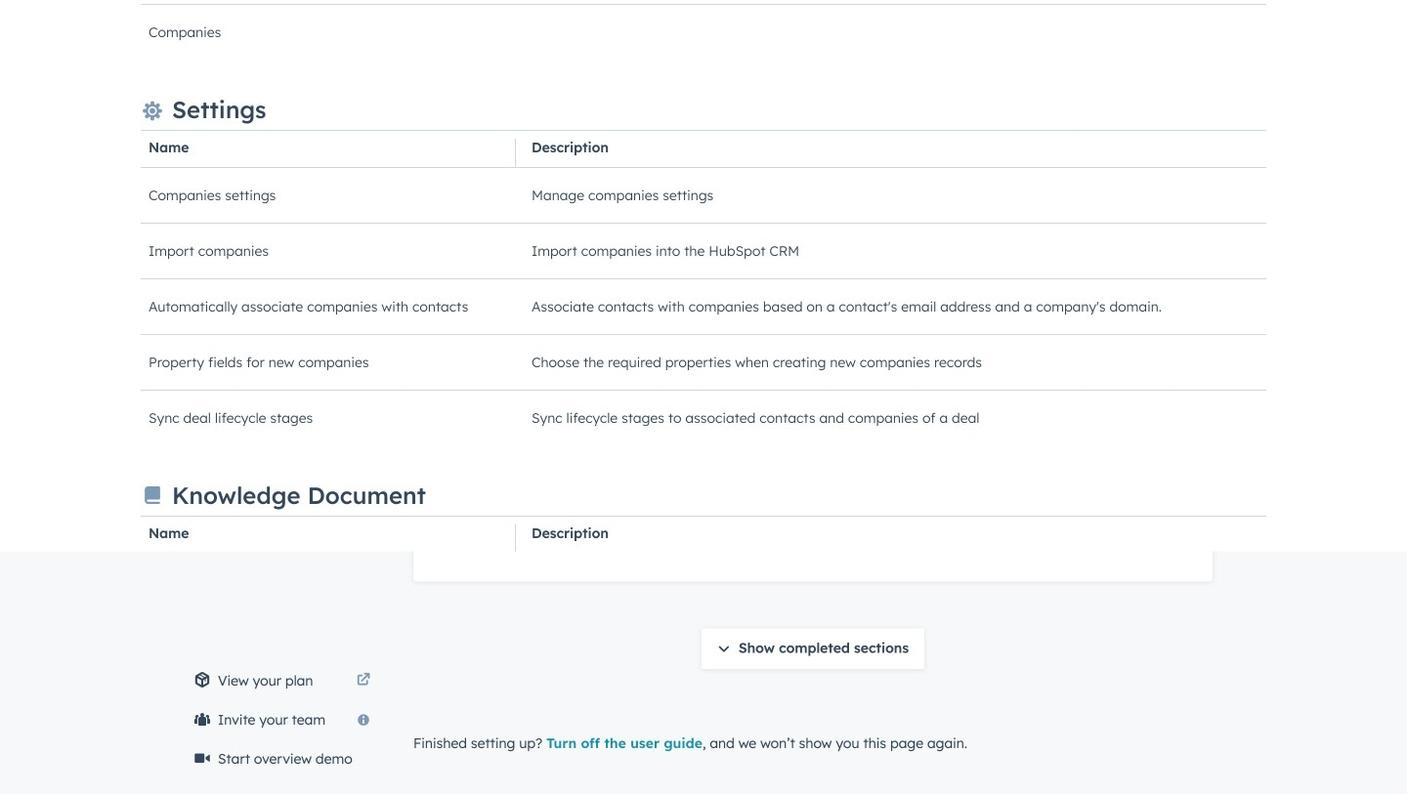 Task type: locate. For each thing, give the bounding box(es) containing it.
user guides element
[[183, 0, 382, 212]]

1 vertical spatial link opens in a new window image
[[357, 669, 370, 693]]

1 horizontal spatial link opens in a new window image
[[924, 520, 937, 543]]

link opens in a new window image
[[924, 520, 937, 543], [357, 669, 370, 693]]

0 vertical spatial link opens in a new window image
[[924, 520, 937, 543]]

0 horizontal spatial link opens in a new window image
[[357, 669, 370, 693]]



Task type: describe. For each thing, give the bounding box(es) containing it.
link opens in a new window image
[[357, 674, 370, 688]]

[object object] complete progress bar
[[1027, 88, 1073, 94]]



Task type: vqa. For each thing, say whether or not it's contained in the screenshot.
menu
no



